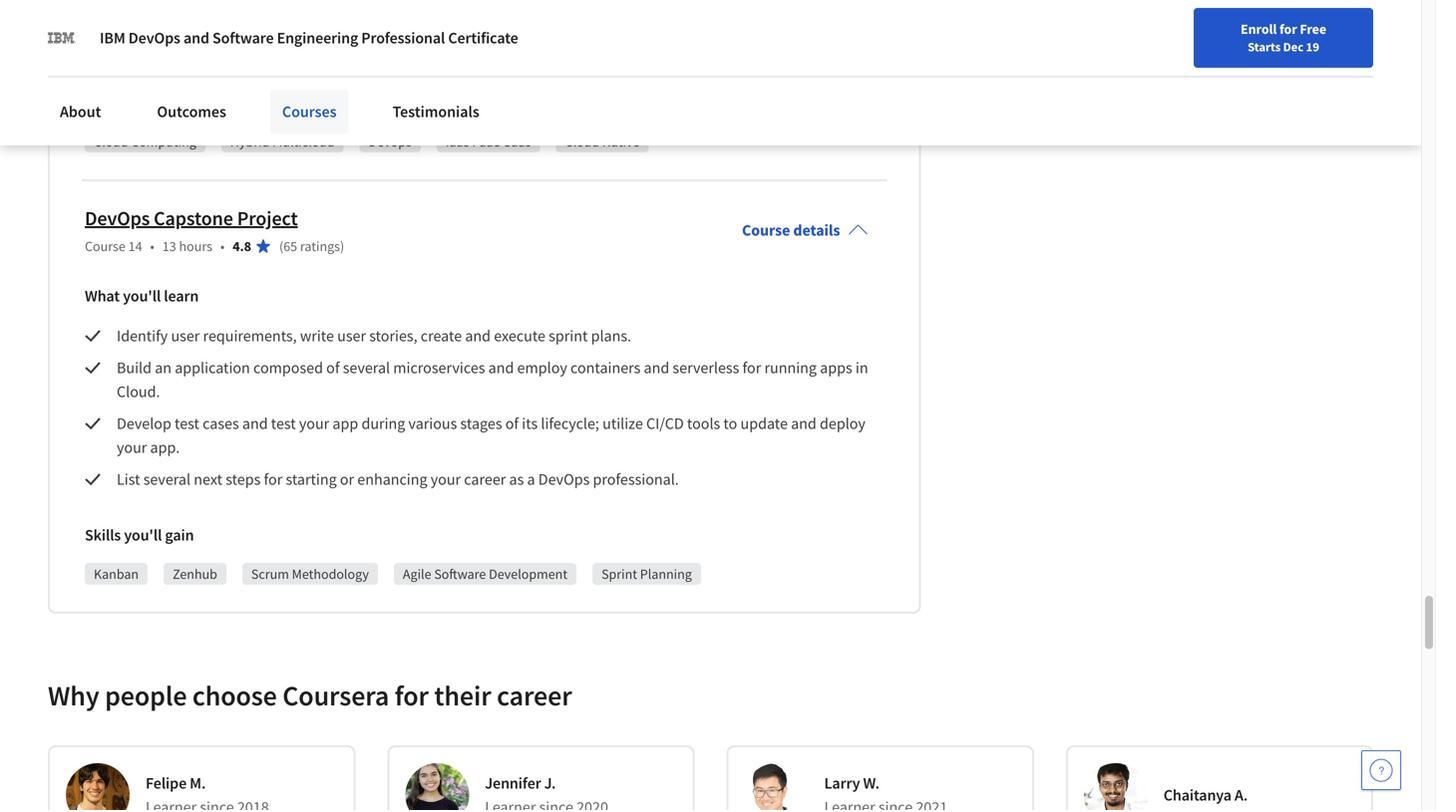 Task type: locate. For each thing, give the bounding box(es) containing it.
user right write
[[337, 326, 366, 346]]

lifecycle;
[[541, 414, 599, 434]]

1 vertical spatial of
[[326, 358, 340, 378]]

tools left to
[[687, 414, 720, 434]]

skills
[[85, 93, 121, 113], [85, 526, 121, 546]]

outcomes link
[[145, 90, 238, 134]]

next
[[194, 470, 222, 490]]

career right their at the left bottom of page
[[497, 679, 572, 714]]

1 gain from the top
[[165, 93, 194, 113]]

courses link
[[270, 90, 349, 134]]

devops down lifecycle;
[[538, 470, 590, 490]]

a right with
[[350, 13, 358, 33]]

1 horizontal spatial several
[[343, 358, 390, 378]]

of
[[409, 13, 423, 33], [326, 358, 340, 378], [505, 414, 519, 434]]

course inside course details dropdown button
[[742, 220, 790, 240]]

and
[[183, 28, 209, 48], [226, 37, 252, 57], [465, 326, 491, 346], [488, 358, 514, 378], [644, 358, 670, 378], [242, 414, 268, 434], [791, 414, 817, 434]]

devops capstone project
[[85, 206, 298, 231]]

2 cloud from the left
[[565, 133, 600, 151]]

0 vertical spatial skills you'll gain
[[85, 93, 194, 113]]

application
[[175, 358, 250, 378]]

gain
[[165, 93, 194, 113], [165, 526, 194, 546]]

1 vertical spatial gain
[[165, 526, 194, 546]]

cloud down the about
[[94, 133, 128, 151]]

serverless
[[673, 358, 739, 378]]

2 skills you'll gain from the top
[[85, 526, 194, 546]]

learn
[[164, 286, 199, 306]]

develop up opentelemetry, at the left top of the page
[[117, 13, 171, 33]]

0 vertical spatial devops
[[128, 28, 180, 48]]

0 vertical spatial of
[[409, 13, 423, 33]]

1 vertical spatial several
[[143, 470, 191, 490]]

as right such
[[497, 13, 512, 33]]

0 vertical spatial you'll
[[124, 93, 162, 113]]

instana
[[255, 37, 304, 57]]

• left 4.8
[[220, 237, 225, 255]]

1 horizontal spatial tools
[[687, 414, 720, 434]]

to
[[724, 414, 737, 434]]

2 vertical spatial your
[[431, 470, 461, 490]]

test down composed
[[271, 414, 296, 434]]

enroll
[[1241, 20, 1277, 38]]

2 vertical spatial of
[[505, 414, 519, 434]]

sprint
[[602, 566, 637, 583]]

you'll left learn
[[123, 286, 161, 306]]

skills you'll gain up cloud computing at the top of page
[[85, 93, 194, 113]]

your left app
[[299, 414, 329, 434]]

jennifer
[[485, 774, 541, 794]]

your
[[299, 414, 329, 434], [117, 438, 147, 458], [431, 470, 461, 490]]

1 vertical spatial develop
[[117, 414, 171, 434]]

cloud for cloud computing
[[94, 133, 128, 151]]

0 vertical spatial develop
[[117, 13, 171, 33]]

why people choose coursera for their career
[[48, 679, 572, 714]]

chaitanya a.
[[1164, 786, 1248, 806]]

course left 14
[[85, 237, 125, 255]]

of left the its
[[505, 414, 519, 434]]

people
[[105, 679, 187, 714]]

cloud for cloud native
[[565, 133, 600, 151]]

several down 'identify user requirements, write user stories, create and execute sprint plans.'
[[343, 358, 390, 378]]

and inside "develop hands-on experience with a variety of tools such as prometheus, grafana, mezmo (logdna), opentelemetry, and instana"
[[226, 37, 252, 57]]

prometheus,
[[515, 13, 600, 33]]

career down develop test cases and test your app during various stages of its lifecycle; utilize ci/cd tools to update and deploy your app.
[[464, 470, 506, 490]]

of right variety
[[409, 13, 423, 33]]

0 horizontal spatial several
[[143, 470, 191, 490]]

tools
[[426, 13, 459, 33], [687, 414, 720, 434]]

several down app.
[[143, 470, 191, 490]]

2 vertical spatial you'll
[[124, 526, 162, 546]]

course details button
[[726, 192, 884, 268]]

None search field
[[284, 12, 613, 52]]

1 vertical spatial a
[[527, 470, 535, 490]]

testimonials link
[[381, 90, 491, 134]]

iaas paas saas
[[446, 133, 531, 151]]

your up list on the left bottom of the page
[[117, 438, 147, 458]]

test up app.
[[175, 414, 199, 434]]

0 vertical spatial tools
[[426, 13, 459, 33]]

ibm
[[100, 28, 125, 48]]

or
[[340, 470, 354, 490]]

you'll up cloud computing at the top of page
[[124, 93, 162, 113]]

develop up app.
[[117, 414, 171, 434]]

skills you'll gain for kanban
[[85, 526, 194, 546]]

14
[[128, 237, 142, 255]]

list
[[117, 470, 140, 490]]

larry
[[824, 774, 860, 794]]

cloud left native
[[565, 133, 600, 151]]

and down on
[[226, 37, 252, 57]]

your right enhancing
[[431, 470, 461, 490]]

0 vertical spatial a
[[350, 13, 358, 33]]

ibm devops and software engineering professional certificate
[[100, 28, 518, 48]]

0 vertical spatial as
[[497, 13, 512, 33]]

2 • from the left
[[220, 237, 225, 255]]

develop inside develop test cases and test your app during various stages of its lifecycle; utilize ci/cd tools to update and deploy your app.
[[117, 414, 171, 434]]

an
[[155, 358, 172, 378]]

cloud
[[94, 133, 128, 151], [565, 133, 600, 151]]

1 horizontal spatial course
[[742, 220, 790, 240]]

devops right ibm
[[128, 28, 180, 48]]

enhancing
[[357, 470, 427, 490]]

you'll for kanban
[[124, 526, 162, 546]]

1 vertical spatial as
[[509, 470, 524, 490]]

plans.
[[591, 326, 631, 346]]

1 • from the left
[[150, 237, 154, 255]]

gain for kanban
[[165, 526, 194, 546]]

• left 13
[[150, 237, 154, 255]]

develop for develop test cases and test your app during various stages of its lifecycle; utilize ci/cd tools to update and deploy your app.
[[117, 414, 171, 434]]

tools left such
[[426, 13, 459, 33]]

0 vertical spatial skills
[[85, 93, 121, 113]]

devops
[[369, 133, 412, 151]]

professional.
[[593, 470, 679, 490]]

course 14 • 13 hours •
[[85, 237, 225, 255]]

1 develop from the top
[[117, 13, 171, 33]]

multicloud
[[272, 133, 335, 151]]

as down develop test cases and test your app during various stages of its lifecycle; utilize ci/cd tools to update and deploy your app.
[[509, 470, 524, 490]]

a down the its
[[527, 470, 535, 490]]

microservices
[[393, 358, 485, 378]]

various
[[408, 414, 457, 434]]

1 vertical spatial tools
[[687, 414, 720, 434]]

why
[[48, 679, 99, 714]]

2 test from the left
[[271, 414, 296, 434]]

devops
[[128, 28, 180, 48], [85, 206, 150, 231], [538, 470, 590, 490]]

0 horizontal spatial test
[[175, 414, 199, 434]]

as inside "develop hands-on experience with a variety of tools such as prometheus, grafana, mezmo (logdna), opentelemetry, and instana"
[[497, 13, 512, 33]]

of down write
[[326, 358, 340, 378]]

0 horizontal spatial of
[[326, 358, 340, 378]]

0 horizontal spatial course
[[85, 237, 125, 255]]

composed
[[253, 358, 323, 378]]

tools inside "develop hands-on experience with a variety of tools such as prometheus, grafana, mezmo (logdna), opentelemetry, and instana"
[[426, 13, 459, 33]]

mezmo
[[663, 13, 711, 33]]

1 vertical spatial software
[[434, 566, 486, 583]]

felipe
[[146, 774, 187, 794]]

1 user from the left
[[171, 326, 200, 346]]

1 skills you'll gain from the top
[[85, 93, 194, 113]]

develop hands-on experience with a variety of tools such as prometheus, grafana, mezmo (logdna), opentelemetry, and instana
[[117, 13, 784, 57]]

stages
[[460, 414, 502, 434]]

gain for cloud computing
[[165, 93, 194, 113]]

2 develop from the top
[[117, 414, 171, 434]]

0 horizontal spatial tools
[[426, 13, 459, 33]]

gain up computing
[[165, 93, 194, 113]]

for
[[1280, 20, 1297, 38], [743, 358, 761, 378], [264, 470, 283, 490], [395, 679, 429, 714]]

identify
[[117, 326, 168, 346]]

0 horizontal spatial user
[[171, 326, 200, 346]]

1 horizontal spatial test
[[271, 414, 296, 434]]

develop inside "develop hands-on experience with a variety of tools such as prometheus, grafana, mezmo (logdna), opentelemetry, and instana"
[[117, 13, 171, 33]]

0 horizontal spatial your
[[117, 438, 147, 458]]

build
[[117, 358, 152, 378]]

0 vertical spatial several
[[343, 358, 390, 378]]

test
[[175, 414, 199, 434], [271, 414, 296, 434]]

cloud native
[[565, 133, 640, 151]]

gain up zenhub
[[165, 526, 194, 546]]

1 vertical spatial skills
[[85, 526, 121, 546]]

1 horizontal spatial •
[[220, 237, 225, 255]]

you'll
[[124, 93, 162, 113], [123, 286, 161, 306], [124, 526, 162, 546]]

1 vertical spatial skills you'll gain
[[85, 526, 194, 546]]

cloud computing
[[94, 133, 196, 151]]

2 gain from the top
[[165, 526, 194, 546]]

hybrid multicloud
[[230, 133, 335, 151]]

0 horizontal spatial a
[[350, 13, 358, 33]]

sprint
[[549, 326, 588, 346]]

dec
[[1283, 39, 1304, 55]]

2 skills from the top
[[85, 526, 121, 546]]

skills up kanban
[[85, 526, 121, 546]]

1 horizontal spatial of
[[409, 13, 423, 33]]

for left running
[[743, 358, 761, 378]]

cloud.
[[117, 382, 160, 402]]

0 horizontal spatial cloud
[[94, 133, 128, 151]]

stories,
[[369, 326, 418, 346]]

ibm image
[[48, 24, 76, 52]]

and right cases in the left bottom of the page
[[242, 414, 268, 434]]

hours
[[179, 237, 212, 255]]

1 horizontal spatial software
[[434, 566, 486, 583]]

for up dec
[[1280, 20, 1297, 38]]

2 horizontal spatial of
[[505, 414, 519, 434]]

1 skills from the top
[[85, 93, 121, 113]]

skills up cloud computing at the top of page
[[85, 93, 121, 113]]

devops up 14
[[85, 206, 150, 231]]

menu item
[[1061, 20, 1190, 85]]

course left details
[[742, 220, 790, 240]]

1 horizontal spatial your
[[299, 414, 329, 434]]

j.
[[544, 774, 556, 794]]

1 cloud from the left
[[94, 133, 128, 151]]

skills you'll gain up kanban
[[85, 526, 194, 546]]

planning
[[640, 566, 692, 583]]

1 horizontal spatial user
[[337, 326, 366, 346]]

0 horizontal spatial •
[[150, 237, 154, 255]]

you'll up kanban
[[124, 526, 162, 546]]

apps
[[820, 358, 853, 378]]

0 vertical spatial gain
[[165, 93, 194, 113]]

1 horizontal spatial cloud
[[565, 133, 600, 151]]

0 horizontal spatial software
[[212, 28, 274, 48]]

several
[[343, 358, 390, 378], [143, 470, 191, 490]]

what
[[85, 286, 120, 306]]

project
[[237, 206, 298, 231]]

user up "an"
[[171, 326, 200, 346]]

development
[[489, 566, 568, 583]]

skills you'll gain
[[85, 93, 194, 113], [85, 526, 194, 546]]

of inside "develop hands-on experience with a variety of tools such as prometheus, grafana, mezmo (logdna), opentelemetry, and instana"
[[409, 13, 423, 33]]

m.
[[190, 774, 206, 794]]



Task type: vqa. For each thing, say whether or not it's contained in the screenshot.
UNIVERSITIES
no



Task type: describe. For each thing, give the bounding box(es) containing it.
1 vertical spatial career
[[497, 679, 572, 714]]

execute
[[494, 326, 546, 346]]

for left their at the left bottom of page
[[395, 679, 429, 714]]

larry w.
[[824, 774, 880, 794]]

saas
[[504, 133, 531, 151]]

2 user from the left
[[337, 326, 366, 346]]

containers
[[571, 358, 641, 378]]

in
[[856, 358, 868, 378]]

during
[[362, 414, 405, 434]]

you'll for cloud computing
[[124, 93, 162, 113]]

1 test from the left
[[175, 414, 199, 434]]

build an application composed of several microservices and employ containers and serverless for running apps in cloud.
[[117, 358, 872, 402]]

(logdna),
[[714, 13, 781, 33]]

4.8
[[233, 237, 251, 255]]

with
[[317, 13, 347, 33]]

2 vertical spatial devops
[[538, 470, 590, 490]]

course for course details
[[742, 220, 790, 240]]

employ
[[517, 358, 567, 378]]

w.
[[863, 774, 880, 794]]

agile software development
[[403, 566, 568, 583]]

coursera
[[283, 679, 389, 714]]

course details
[[742, 220, 840, 240]]

computing
[[131, 133, 196, 151]]

a inside "develop hands-on experience with a variety of tools such as prometheus, grafana, mezmo (logdna), opentelemetry, and instana"
[[350, 13, 358, 33]]

and left serverless
[[644, 358, 670, 378]]

write
[[300, 326, 334, 346]]

and down the execute
[[488, 358, 514, 378]]

0 vertical spatial software
[[212, 28, 274, 48]]

scrum
[[251, 566, 289, 583]]

create
[[421, 326, 462, 346]]

iaas
[[446, 133, 469, 151]]

testimonials
[[393, 102, 480, 122]]

ci/cd
[[646, 414, 684, 434]]

running
[[765, 358, 817, 378]]

felipe m.
[[146, 774, 206, 794]]

ratings
[[300, 237, 340, 255]]

their
[[434, 679, 491, 714]]

of inside develop test cases and test your app during various stages of its lifecycle; utilize ci/cd tools to update and deploy your app.
[[505, 414, 519, 434]]

as for a
[[509, 470, 524, 490]]

hands-
[[175, 13, 221, 33]]

utilize
[[603, 414, 643, 434]]

and right create
[[465, 326, 491, 346]]

65
[[283, 237, 297, 255]]

skills for cloud computing
[[85, 93, 121, 113]]

scrum methodology
[[251, 566, 369, 583]]

starts
[[1248, 39, 1281, 55]]

jennifer j.
[[485, 774, 556, 794]]

grafana,
[[603, 13, 660, 33]]

develop test cases and test your app during various stages of its lifecycle; utilize ci/cd tools to update and deploy your app.
[[117, 414, 869, 458]]

help center image
[[1369, 759, 1393, 783]]

its
[[522, 414, 538, 434]]

tools inside develop test cases and test your app during various stages of its lifecycle; utilize ci/cd tools to update and deploy your app.
[[687, 414, 720, 434]]

for inside build an application composed of several microservices and employ containers and serverless for running apps in cloud.
[[743, 358, 761, 378]]

develop for develop hands-on experience with a variety of tools such as prometheus, grafana, mezmo (logdna), opentelemetry, and instana
[[117, 13, 171, 33]]

chaitanya
[[1164, 786, 1232, 806]]

1 vertical spatial you'll
[[123, 286, 161, 306]]

outcomes
[[157, 102, 226, 122]]

variety
[[361, 13, 406, 33]]

enroll for free starts dec 19
[[1241, 20, 1327, 55]]

course for course 14 • 13 hours •
[[85, 237, 125, 255]]

list several next steps for starting or enhancing your career as a devops professional.
[[117, 470, 679, 490]]

as for prometheus,
[[497, 13, 512, 33]]

hybrid
[[230, 133, 270, 151]]

)
[[340, 237, 344, 255]]

for right steps
[[264, 470, 283, 490]]

professional
[[361, 28, 445, 48]]

what you'll learn
[[85, 286, 199, 306]]

and left "deploy"
[[791, 414, 817, 434]]

1 horizontal spatial a
[[527, 470, 535, 490]]

kanban
[[94, 566, 139, 583]]

1 vertical spatial devops
[[85, 206, 150, 231]]

of inside build an application composed of several microservices and employ containers and serverless for running apps in cloud.
[[326, 358, 340, 378]]

and left on
[[183, 28, 209, 48]]

app
[[333, 414, 358, 434]]

engineering
[[277, 28, 358, 48]]

experience
[[241, 13, 314, 33]]

several inside build an application composed of several microservices and employ containers and serverless for running apps in cloud.
[[343, 358, 390, 378]]

1 vertical spatial your
[[117, 438, 147, 458]]

19
[[1306, 39, 1319, 55]]

courses
[[282, 102, 337, 122]]

deploy
[[820, 414, 866, 434]]

0 vertical spatial career
[[464, 470, 506, 490]]

starting
[[286, 470, 337, 490]]

for inside enroll for free starts dec 19
[[1280, 20, 1297, 38]]

opentelemetry,
[[117, 37, 223, 57]]

coursera image
[[24, 16, 151, 48]]

update
[[741, 414, 788, 434]]

skills for kanban
[[85, 526, 121, 546]]

sprint planning
[[602, 566, 692, 583]]

( 65 ratings )
[[279, 237, 344, 255]]

free
[[1300, 20, 1327, 38]]

2 horizontal spatial your
[[431, 470, 461, 490]]

cases
[[203, 414, 239, 434]]

devops capstone project link
[[85, 206, 298, 231]]

0 vertical spatial your
[[299, 414, 329, 434]]

13
[[162, 237, 176, 255]]

about link
[[48, 90, 113, 134]]

such
[[462, 13, 494, 33]]

native
[[602, 133, 640, 151]]

on
[[221, 13, 238, 33]]

app.
[[150, 438, 180, 458]]

skills you'll gain for cloud computing
[[85, 93, 194, 113]]

about
[[60, 102, 101, 122]]



